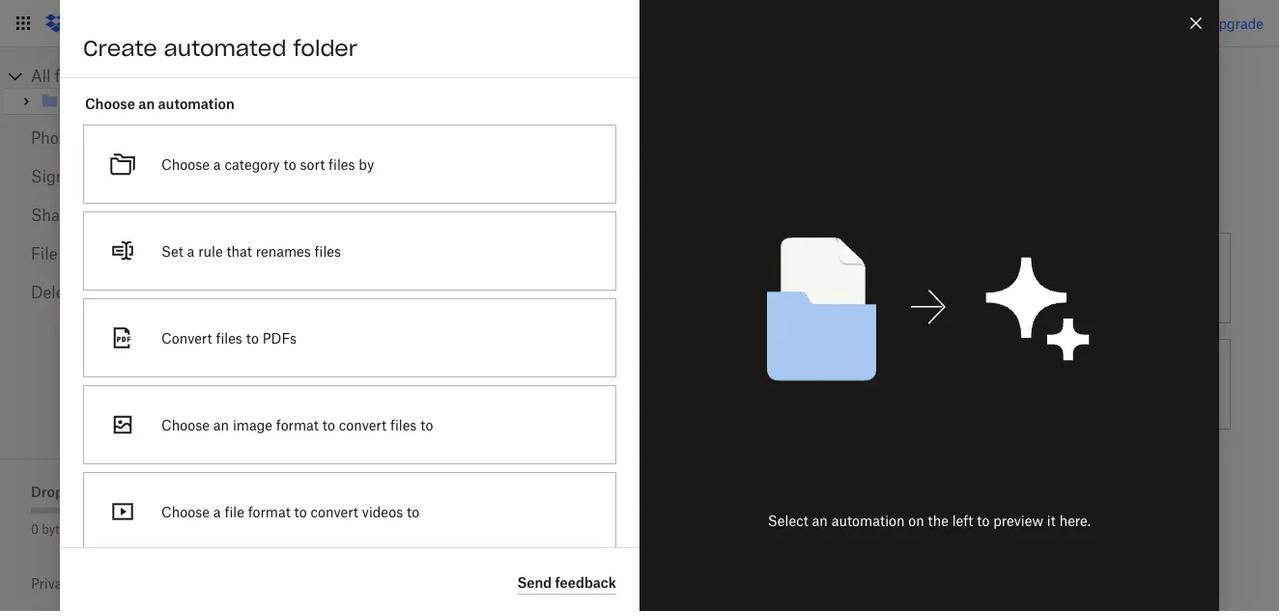 Task type: locate. For each thing, give the bounding box(es) containing it.
rule inside create automated folder dialog
[[198, 243, 223, 259]]

set a rule that renames files inside create automated folder dialog
[[161, 243, 341, 259]]

format inside choose an image format to convert files to
[[464, 366, 506, 382]]

category
[[224, 156, 280, 172], [412, 259, 467, 276]]

a inside choose a file format to convert audio files to
[[401, 472, 408, 488]]

0 vertical spatial convert files to pdfs
[[999, 270, 1134, 286]]

0 vertical spatial image
[[420, 366, 460, 382]]

automation for select
[[831, 512, 905, 529]]

automation left on
[[831, 512, 905, 529]]

file
[[737, 366, 757, 382], [412, 472, 432, 488], [224, 504, 244, 520]]

file down "set a rule that renames files" button
[[737, 366, 757, 382]]

videos inside create automated folder dialog
[[362, 504, 403, 520]]

file
[[31, 244, 58, 263]]

automation inside "main content"
[[332, 187, 425, 207]]

1 horizontal spatial sort
[[487, 259, 512, 276]]

1 vertical spatial rule
[[711, 270, 735, 286]]

1 vertical spatial set a rule that renames files
[[674, 270, 854, 286]]

1 vertical spatial that
[[739, 270, 765, 286]]

automation for add
[[332, 187, 425, 207]]

format
[[464, 366, 506, 382], [760, 366, 803, 382], [276, 417, 319, 433], [435, 472, 478, 488], [248, 504, 291, 520]]

file down choose an image format to convert files to "button"
[[412, 472, 432, 488]]

global header element
[[0, 0, 1279, 47]]

convert
[[999, 270, 1050, 286], [161, 330, 212, 346]]

to
[[283, 156, 296, 172], [471, 259, 484, 276], [1084, 270, 1097, 286], [246, 330, 259, 346], [510, 366, 523, 382], [807, 366, 820, 382], [430, 387, 443, 403], [719, 387, 731, 403], [322, 417, 335, 433], [420, 417, 433, 433], [482, 472, 494, 488], [418, 493, 431, 510], [294, 504, 307, 520], [407, 504, 419, 520], [977, 512, 990, 529]]

0 horizontal spatial set
[[161, 243, 183, 259]]

files inside choose a file format to convert audio files to
[[388, 493, 414, 510]]

0 vertical spatial category
[[224, 156, 280, 172]]

file inside choose a file format to convert audio files to
[[412, 472, 432, 488]]

choose a file format to convert videos to
[[674, 366, 871, 403], [161, 504, 419, 520]]

2 horizontal spatial file
[[737, 366, 757, 382]]

that
[[226, 243, 252, 259], [739, 270, 765, 286]]

1 vertical spatial convert files to pdfs
[[161, 330, 297, 346]]

click to watch a demo video image
[[415, 67, 438, 90]]

convert inside choose a file format to convert audio files to
[[498, 472, 546, 488]]

1 vertical spatial pdfs
[[262, 330, 297, 346]]

0 vertical spatial sort
[[300, 156, 325, 172]]

to inside 'button'
[[1084, 270, 1097, 286]]

sort
[[300, 156, 325, 172], [487, 259, 512, 276]]

automation right add
[[332, 187, 425, 207]]

1 vertical spatial file
[[412, 472, 432, 488]]

file right get more space image
[[224, 504, 244, 520]]

0 horizontal spatial file
[[224, 504, 244, 520]]

1 horizontal spatial rule
[[711, 270, 735, 286]]

file for choose a file format to convert audio files to button
[[412, 472, 432, 488]]

rule
[[198, 243, 223, 259], [711, 270, 735, 286]]

all
[[31, 67, 51, 85]]

dropbox
[[31, 484, 88, 500]]

2 vertical spatial file
[[224, 504, 244, 520]]

choose an image format to convert files to
[[349, 366, 523, 403], [161, 417, 433, 433]]

1 horizontal spatial videos
[[674, 387, 715, 403]]

by down add an automation
[[349, 281, 364, 297]]

a
[[213, 156, 221, 172], [187, 243, 194, 259], [401, 259, 408, 276], [700, 270, 707, 286], [726, 366, 733, 382], [401, 472, 408, 488], [213, 504, 221, 520]]

2 vertical spatial automation
[[831, 512, 905, 529]]

it
[[1047, 512, 1056, 529]]

shared
[[31, 206, 84, 225]]

by up add an automation
[[359, 156, 374, 172]]

0 horizontal spatial sort
[[300, 156, 325, 172]]

1 vertical spatial image
[[233, 417, 272, 433]]

1 horizontal spatial choose a file format to convert videos to
[[674, 366, 871, 403]]

0 horizontal spatial set a rule that renames files
[[161, 243, 341, 259]]

convert files to pdfs inside create automated folder dialog
[[161, 330, 297, 346]]

get more space image
[[150, 517, 174, 540]]

set a rule that renames files inside "set a rule that renames files" button
[[674, 270, 854, 286]]

choose inside "button"
[[349, 366, 397, 382]]

format inside choose a file format to convert videos to
[[760, 366, 803, 382]]

0 vertical spatial rule
[[198, 243, 223, 259]]

1 vertical spatial choose an image format to convert files to
[[161, 417, 433, 433]]

1 horizontal spatial renames
[[768, 270, 823, 286]]

here.
[[1059, 512, 1091, 529]]

image inside choose an image format to convert files to
[[420, 366, 460, 382]]

1 horizontal spatial category
[[412, 259, 467, 276]]

all files
[[31, 67, 85, 85]]

1 vertical spatial sort
[[487, 259, 512, 276]]

0 horizontal spatial image
[[233, 417, 272, 433]]

1 horizontal spatial set
[[674, 270, 696, 286]]

1 horizontal spatial image
[[420, 366, 460, 382]]

0 horizontal spatial videos
[[362, 504, 403, 520]]

0 vertical spatial set a rule that renames files
[[161, 243, 341, 259]]

0 vertical spatial convert
[[999, 270, 1050, 286]]

1 vertical spatial choose a category to sort files by
[[349, 259, 542, 297]]

files inside choose an image format to convert files to
[[400, 387, 427, 403]]

videos
[[674, 387, 715, 403], [362, 504, 403, 520]]

0 vertical spatial choose a file format to convert videos to
[[674, 366, 871, 403]]

choose an automation
[[85, 95, 234, 112]]

1 horizontal spatial automation
[[332, 187, 425, 207]]

format for choose a file format to convert audio files to button
[[435, 472, 478, 488]]

0 vertical spatial that
[[226, 243, 252, 259]]

set
[[161, 243, 183, 259], [674, 270, 696, 286]]

pdfs
[[1100, 270, 1134, 286], [262, 330, 297, 346]]

image
[[420, 366, 460, 382], [233, 417, 272, 433]]

add
[[270, 187, 302, 207]]

create automated folder
[[83, 35, 358, 62]]

gb
[[99, 522, 117, 537]]

all files link
[[31, 65, 232, 88]]

files
[[55, 67, 85, 85], [328, 156, 355, 172], [315, 243, 341, 259], [516, 259, 542, 276], [827, 270, 854, 286], [1054, 270, 1080, 286], [92, 283, 123, 302], [216, 330, 242, 346], [400, 387, 427, 403], [390, 417, 417, 433], [388, 493, 414, 510]]

dropbox basic
[[31, 484, 127, 500]]

choose an image format to convert files to inside create automated folder dialog
[[161, 417, 433, 433]]

0 vertical spatial pdfs
[[1100, 270, 1134, 286]]

2 horizontal spatial automation
[[831, 512, 905, 529]]

0 horizontal spatial rule
[[198, 243, 223, 259]]

renames inside create automated folder dialog
[[256, 243, 311, 259]]

upgrade
[[1208, 15, 1264, 31]]

automation down create automated folder
[[158, 95, 234, 112]]

signatures
[[31, 167, 111, 186]]

choose
[[85, 95, 135, 112], [161, 156, 210, 172], [349, 259, 397, 276], [349, 366, 397, 382], [674, 366, 722, 382], [161, 417, 210, 433], [349, 472, 397, 488], [161, 504, 210, 520]]

sort inside button
[[487, 259, 512, 276]]

0 vertical spatial choose an image format to convert files to
[[349, 366, 523, 403]]

1 vertical spatial convert
[[161, 330, 212, 346]]

automated
[[164, 35, 286, 62]]

0 horizontal spatial convert files to pdfs
[[161, 330, 297, 346]]

0 horizontal spatial pdfs
[[262, 330, 297, 346]]

0 horizontal spatial convert
[[161, 330, 212, 346]]

0 horizontal spatial choose a file format to convert videos to
[[161, 504, 419, 520]]

convert files to pdfs
[[999, 270, 1134, 286], [161, 330, 297, 346]]

preview
[[993, 512, 1043, 529]]

1 vertical spatial automation
[[332, 187, 425, 207]]

convert inside choose an image format to convert files to
[[349, 387, 396, 403]]

convert inside create automated folder dialog
[[161, 330, 212, 346]]

videos inside choose a file format to convert videos to
[[674, 387, 715, 403]]

1 horizontal spatial file
[[412, 472, 432, 488]]

1 horizontal spatial convert
[[999, 270, 1050, 286]]

1 vertical spatial choose a file format to convert videos to
[[161, 504, 419, 520]]

all files tree
[[3, 65, 232, 115]]

by
[[359, 156, 374, 172], [349, 281, 364, 297]]

convert
[[823, 366, 871, 382], [349, 387, 396, 403], [339, 417, 387, 433], [498, 472, 546, 488], [311, 504, 358, 520]]

automation for choose
[[158, 95, 234, 112]]

0 horizontal spatial category
[[224, 156, 280, 172]]

files inside 'button'
[[1054, 270, 1080, 286]]

0 vertical spatial renames
[[256, 243, 311, 259]]

file inside choose a file format to convert videos to
[[737, 366, 757, 382]]

format for choose a file format to convert videos to button
[[760, 366, 803, 382]]

1 vertical spatial videos
[[362, 504, 403, 520]]

audio
[[349, 493, 384, 510]]

0 vertical spatial videos
[[674, 387, 715, 403]]

0 horizontal spatial renames
[[256, 243, 311, 259]]

convert inside choose a file format to convert videos to
[[823, 366, 871, 382]]

file inside create automated folder dialog
[[224, 504, 244, 520]]

1 vertical spatial renames
[[768, 270, 823, 286]]

0 horizontal spatial automation
[[158, 95, 234, 112]]

choose a file format to convert audio files to button
[[263, 438, 588, 544]]

format inside choose a file format to convert audio files to
[[435, 472, 478, 488]]

send feedback button
[[517, 572, 616, 595]]

1 vertical spatial category
[[412, 259, 467, 276]]

feedback
[[555, 575, 616, 591]]

0 horizontal spatial that
[[226, 243, 252, 259]]

convert for choose an image format to convert files to "button"
[[349, 387, 396, 403]]

0 vertical spatial choose a category to sort files by
[[161, 156, 374, 172]]

1 horizontal spatial pdfs
[[1100, 270, 1134, 286]]

category inside button
[[412, 259, 467, 276]]

renames
[[256, 243, 311, 259], [768, 270, 823, 286]]

0 vertical spatial automation
[[158, 95, 234, 112]]

0 vertical spatial file
[[737, 366, 757, 382]]

1 vertical spatial set
[[674, 270, 696, 286]]

1 vertical spatial by
[[349, 281, 364, 297]]

set a rule that renames files
[[161, 243, 341, 259], [674, 270, 854, 286]]

1 horizontal spatial that
[[739, 270, 765, 286]]

1 horizontal spatial convert files to pdfs
[[999, 270, 1134, 286]]

deleted
[[31, 283, 88, 302]]

rule inside button
[[711, 270, 735, 286]]

an
[[138, 95, 155, 112], [307, 187, 327, 207], [401, 366, 416, 382], [213, 417, 229, 433], [812, 512, 828, 529]]

automation
[[158, 95, 234, 112], [332, 187, 425, 207], [831, 512, 905, 529]]

create automated folder dialog
[[60, 0, 1219, 612]]

choose a category to sort files by
[[161, 156, 374, 172], [349, 259, 542, 297]]

convert files to pdfs button
[[913, 225, 1238, 331]]

category inside create automated folder dialog
[[224, 156, 280, 172]]

0 vertical spatial by
[[359, 156, 374, 172]]

1 horizontal spatial set a rule that renames files
[[674, 270, 854, 286]]

requests
[[62, 244, 125, 263]]

0 vertical spatial set
[[161, 243, 183, 259]]



Task type: describe. For each thing, give the bounding box(es) containing it.
the
[[928, 512, 949, 529]]

a inside choose a file format to convert videos to
[[726, 366, 733, 382]]

choose a file format to convert audio files to
[[349, 472, 546, 510]]

that inside create automated folder dialog
[[226, 243, 252, 259]]

upgrade link
[[1208, 15, 1264, 31]]

basic
[[91, 484, 127, 500]]

by inside button
[[349, 281, 364, 297]]

an inside choose an image format to convert files to
[[401, 366, 416, 382]]

that inside button
[[739, 270, 765, 286]]

shared link
[[31, 196, 201, 235]]

2
[[89, 522, 96, 537]]

used
[[120, 522, 146, 537]]

choose a file format to convert videos to inside create automated folder dialog
[[161, 504, 419, 520]]

on
[[908, 512, 924, 529]]

legal
[[108, 576, 139, 592]]

add an automation
[[270, 187, 425, 207]]

choose a file format to convert videos to inside button
[[674, 366, 871, 403]]

choose inside choose a file format to convert audio files to
[[349, 472, 397, 488]]

0 bytes of 2 gb used
[[31, 522, 146, 537]]

select an automation on the left to preview it here.
[[768, 512, 1091, 529]]

format for choose an image format to convert files to "button"
[[464, 366, 506, 382]]

photos
[[31, 128, 81, 147]]

convert for choose a file format to convert videos to button
[[823, 366, 871, 382]]

privacy and legal link
[[31, 576, 232, 592]]

photos link
[[31, 119, 201, 157]]

choose a category to sort files by inside create automated folder dialog
[[161, 156, 374, 172]]

set inside button
[[674, 270, 696, 286]]

file requests link
[[31, 235, 201, 273]]

files inside "tree"
[[55, 67, 85, 85]]

renames inside button
[[768, 270, 823, 286]]

deleted files
[[31, 283, 123, 302]]

convert files to pdfs inside 'button'
[[999, 270, 1134, 286]]

pdfs inside create automated folder dialog
[[262, 330, 297, 346]]

privacy
[[31, 576, 77, 592]]

select
[[768, 512, 808, 529]]

automations
[[270, 63, 411, 90]]

image inside create automated folder dialog
[[233, 417, 272, 433]]

choose a category to sort files by button
[[263, 225, 588, 331]]

set inside create automated folder dialog
[[161, 243, 183, 259]]

of
[[75, 522, 85, 537]]

choose an image format to convert files to button
[[263, 331, 588, 438]]

add an automation main content
[[263, 109, 1279, 612]]

convert for choose a file format to convert audio files to button
[[498, 472, 546, 488]]

sort inside create automated folder dialog
[[300, 156, 325, 172]]

left
[[952, 512, 973, 529]]

convert inside 'button'
[[999, 270, 1050, 286]]

file requests
[[31, 244, 125, 263]]

dropbox logo - go to the homepage image
[[39, 8, 144, 39]]

file for choose a file format to convert videos to button
[[737, 366, 757, 382]]

privacy and legal
[[31, 576, 139, 592]]

signatures link
[[31, 157, 201, 196]]

bytes
[[42, 522, 72, 537]]

send
[[517, 575, 552, 591]]

choose a category to sort files by inside button
[[349, 259, 542, 297]]

pdfs inside 'button'
[[1100, 270, 1134, 286]]

0
[[31, 522, 39, 537]]

folder
[[293, 35, 358, 62]]

choose an image format to convert files to inside "button"
[[349, 366, 523, 403]]

create
[[83, 35, 157, 62]]

by inside create automated folder dialog
[[359, 156, 374, 172]]

deleted files link
[[31, 273, 201, 312]]

set a rule that renames files button
[[588, 225, 913, 331]]

choose a file format to convert videos to button
[[588, 331, 913, 438]]

send feedback
[[517, 575, 616, 591]]

and
[[80, 576, 104, 592]]



Task type: vqa. For each thing, say whether or not it's contained in the screenshot.
dropbox image
no



